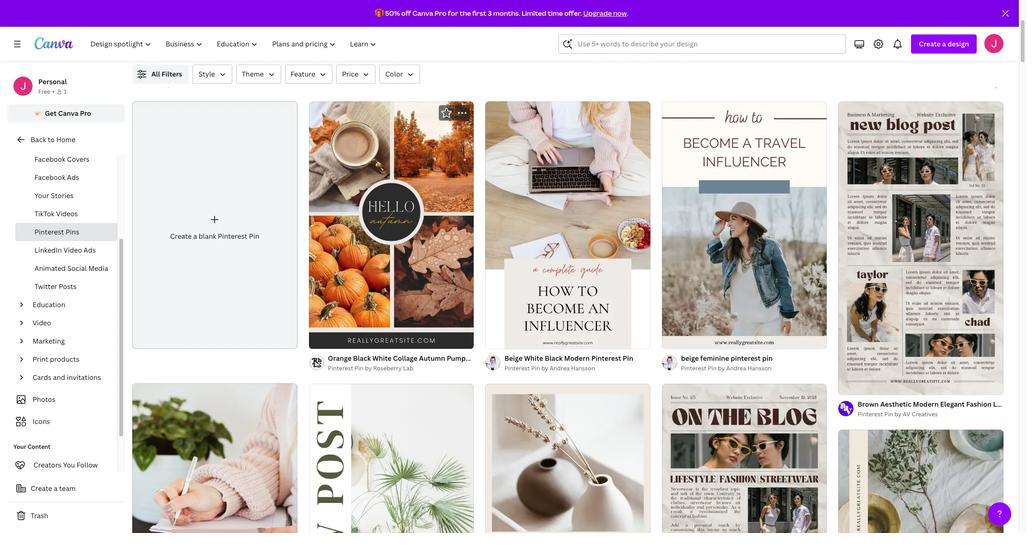 Task type: vqa. For each thing, say whether or not it's contained in the screenshot.


Task type: describe. For each thing, give the bounding box(es) containing it.
black inside orange black white collage autumn pumpkin coffee pinterest pin pinterest pin by roseberry lab
[[353, 354, 371, 363]]

limited
[[522, 9, 547, 18]]

orange
[[328, 354, 352, 363]]

linkedin video ads link
[[15, 241, 117, 260]]

orange black white collage autumn pumpkin coffee pinterest pin pinterest pin by roseberry lab
[[328, 354, 542, 373]]

invitations
[[67, 373, 101, 382]]

all
[[151, 69, 160, 79]]

av
[[903, 410, 911, 419]]

a for blank
[[193, 232, 197, 241]]

posts
[[59, 282, 77, 291]]

aesthetic
[[881, 400, 912, 409]]

filters
[[162, 69, 182, 79]]

time
[[548, 9, 563, 18]]

create for create a team
[[31, 484, 52, 494]]

products
[[50, 355, 79, 364]]

lab
[[403, 365, 413, 373]]

stories
[[51, 191, 74, 200]]

your stories link
[[15, 187, 117, 205]]

free
[[38, 88, 50, 96]]

to
[[48, 135, 55, 144]]

get canva pro
[[45, 109, 91, 118]]

nude minimalist ceramic blog pinterest pin image
[[839, 430, 1004, 534]]

create a team
[[31, 484, 76, 494]]

n
[[1023, 400, 1026, 409]]

beige white black modern pinterest pin link
[[505, 354, 633, 364]]

pinterest pin templates image
[[799, 0, 1004, 40]]

12,023
[[132, 80, 153, 89]]

🎁 50% off canva pro for the first 3 months. limited time offer. upgrade now .
[[375, 9, 629, 18]]

Sort by button
[[985, 75, 1004, 94]]

elegant
[[940, 400, 965, 409]]

🎁
[[375, 9, 384, 18]]

black inside beige white black modern pinterest pin pinterest pin by andrea hansson
[[545, 354, 563, 363]]

coffee
[[477, 354, 499, 363]]

cards and invitations link
[[29, 369, 112, 387]]

andrea inside beige feminine pinterest pin pinterest pin by andrea hansson
[[727, 365, 746, 373]]

pinterest pin by andrea hansson link for pinterest
[[681, 364, 773, 374]]

orange black white collage autumn pumpkin coffee pinterest pin link
[[328, 353, 542, 364]]

create a design
[[919, 39, 969, 48]]

social
[[67, 264, 87, 273]]

brown aesthetic modern elegant fashion lifestyle n pinterest pin by av creatives
[[858, 400, 1026, 419]]

twitter posts link
[[15, 278, 117, 296]]

the
[[460, 9, 471, 18]]

price button
[[336, 65, 376, 84]]

hansson inside beige feminine pinterest pin pinterest pin by andrea hansson
[[748, 365, 772, 373]]

0 horizontal spatial ads
[[67, 173, 79, 182]]

photos link
[[13, 391, 112, 409]]

create a blank pinterest pin link
[[132, 102, 297, 349]]

facebook ads link
[[15, 169, 117, 187]]

facebook for facebook ads
[[34, 173, 65, 182]]

pro inside button
[[80, 109, 91, 118]]

tiktok
[[34, 209, 54, 218]]

pinterest pin by andrea hansson link for black
[[505, 364, 633, 374]]

your content
[[13, 443, 50, 451]]

marketing
[[33, 337, 65, 346]]

pinterest new post announcement image
[[309, 384, 474, 534]]

back
[[31, 135, 46, 144]]

covers
[[67, 155, 90, 164]]

media
[[88, 264, 108, 273]]

pinterest inside brown aesthetic modern elegant fashion lifestyle n pinterest pin by av creatives
[[858, 410, 883, 419]]

modern inside beige white black modern pinterest pin pinterest pin by andrea hansson
[[564, 354, 590, 363]]

white inside orange black white collage autumn pumpkin coffee pinterest pin pinterest pin by roseberry lab
[[373, 354, 392, 363]]

•
[[52, 88, 55, 96]]

price
[[342, 69, 359, 79]]

theme button
[[236, 65, 281, 84]]

design
[[948, 39, 969, 48]]

photos
[[33, 395, 55, 404]]

all filters
[[151, 69, 182, 79]]

home
[[56, 135, 75, 144]]

pin
[[762, 354, 773, 363]]

print products
[[33, 355, 79, 364]]

create a blank pinterest pin
[[170, 232, 259, 241]]

pin inside 'element'
[[249, 232, 259, 241]]

free •
[[38, 88, 55, 96]]

creatives
[[912, 410, 938, 419]]

beige
[[681, 354, 699, 363]]

offer.
[[564, 9, 582, 18]]

icons link
[[13, 413, 112, 431]]

pumpkin
[[447, 354, 476, 363]]

video link
[[29, 314, 112, 333]]

templates
[[155, 80, 187, 89]]

creators you follow
[[34, 461, 98, 470]]

create a design button
[[912, 34, 977, 54]]

animated social media
[[34, 264, 108, 273]]

feminine digital marketing pinterest pin image
[[132, 384, 297, 534]]

fashion
[[967, 400, 992, 409]]

your for your stories
[[34, 191, 49, 200]]

pin inside brown aesthetic modern elegant fashion lifestyle n pinterest pin by av creatives
[[885, 410, 893, 419]]

ads inside "link"
[[84, 246, 96, 255]]

personal
[[38, 77, 67, 86]]

by inside beige white black modern pinterest pin pinterest pin by andrea hansson
[[542, 365, 548, 373]]

pinterest pins
[[34, 228, 79, 237]]

print products link
[[29, 351, 112, 369]]



Task type: locate. For each thing, give the bounding box(es) containing it.
create a team button
[[8, 480, 125, 499]]

a for team
[[54, 484, 58, 494]]

3
[[488, 9, 492, 18]]

a left team
[[54, 484, 58, 494]]

orange black white collage autumn pumpkin coffee pinterest pin image
[[309, 101, 474, 349]]

by down beige feminine pinterest pin link
[[718, 365, 725, 373]]

by left av on the bottom of page
[[895, 410, 902, 419]]

upgrade
[[583, 9, 612, 18]]

1 horizontal spatial black
[[545, 354, 563, 363]]

create for create a blank pinterest pin
[[170, 232, 192, 241]]

animated social media link
[[15, 260, 117, 278]]

2 hansson from the left
[[571, 365, 595, 373]]

1 horizontal spatial video
[[64, 246, 82, 255]]

0 vertical spatial your
[[34, 191, 49, 200]]

0 horizontal spatial a
[[54, 484, 58, 494]]

create inside 'element'
[[170, 232, 192, 241]]

collage
[[393, 354, 418, 363]]

0 horizontal spatial modern
[[564, 354, 590, 363]]

0 horizontal spatial black
[[353, 354, 371, 363]]

ads up the media
[[84, 246, 96, 255]]

a inside create a design dropdown button
[[943, 39, 946, 48]]

modern
[[564, 354, 590, 363], [913, 400, 939, 409]]

0 horizontal spatial create
[[31, 484, 52, 494]]

0 horizontal spatial pinterest pin by andrea hansson link
[[505, 364, 633, 374]]

0 horizontal spatial hansson
[[571, 365, 595, 373]]

2 black from the left
[[545, 354, 563, 363]]

create a blank pinterest pin element
[[132, 102, 297, 349]]

1 vertical spatial a
[[193, 232, 197, 241]]

canva right 'get'
[[58, 109, 78, 118]]

2 horizontal spatial create
[[919, 39, 941, 48]]

neutral beige and white feminine pinterest template image
[[485, 384, 651, 534]]

you
[[63, 461, 75, 470]]

0 vertical spatial canva
[[413, 9, 433, 18]]

hansson down beige white black modern pinterest pin link
[[571, 365, 595, 373]]

create left design
[[919, 39, 941, 48]]

1 horizontal spatial hansson
[[748, 365, 772, 373]]

theme
[[242, 69, 264, 79]]

content
[[28, 443, 50, 451]]

brown modern fashion newspaper blog post pinterest pin image
[[662, 384, 827, 534]]

by inside brown aesthetic modern elegant fashion lifestyle n pinterest pin by av creatives
[[895, 410, 902, 419]]

pins
[[66, 228, 79, 237]]

facebook covers link
[[15, 150, 117, 169]]

1 horizontal spatial pro
[[435, 9, 447, 18]]

pro
[[435, 9, 447, 18], [80, 109, 91, 118]]

and
[[53, 373, 65, 382]]

pinterest pin by roseberry lab link
[[328, 364, 474, 374]]

0 vertical spatial modern
[[564, 354, 590, 363]]

your stories
[[34, 191, 74, 200]]

brown
[[858, 400, 879, 409]]

style
[[199, 69, 215, 79]]

video inside "link"
[[64, 246, 82, 255]]

facebook up facebook ads
[[34, 155, 65, 164]]

2 vertical spatial a
[[54, 484, 58, 494]]

beige feminine pinterest pin link
[[681, 353, 773, 364]]

1 vertical spatial your
[[13, 443, 26, 451]]

create down creators
[[31, 484, 52, 494]]

video down pins
[[64, 246, 82, 255]]

andrea down beige feminine pinterest pin link
[[727, 365, 746, 373]]

0 horizontal spatial canva
[[58, 109, 78, 118]]

brown aesthetic modern elegant fashion lifestyle newspaper blog your story image
[[839, 102, 1004, 395]]

1 vertical spatial create
[[170, 232, 192, 241]]

for
[[448, 9, 458, 18]]

print
[[33, 355, 48, 364]]

1 pinterest pin by andrea hansson link from the left
[[681, 364, 773, 374]]

hansson inside beige white black modern pinterest pin pinterest pin by andrea hansson
[[571, 365, 595, 373]]

trash
[[31, 512, 48, 521]]

pinterest inside beige feminine pinterest pin pinterest pin by andrea hansson
[[681, 365, 707, 373]]

1 facebook from the top
[[34, 155, 65, 164]]

2 horizontal spatial a
[[943, 39, 946, 48]]

education link
[[29, 296, 112, 314]]

beige white black modern pinterest pin pinterest pin by andrea hansson
[[505, 354, 633, 373]]

linkedin
[[34, 246, 62, 255]]

0 vertical spatial facebook
[[34, 155, 65, 164]]

beige white black modern pinterest pin image
[[485, 101, 651, 349]]

your for your content
[[13, 443, 26, 451]]

1 vertical spatial ads
[[84, 246, 96, 255]]

cards and invitations
[[33, 373, 101, 382]]

1 horizontal spatial a
[[193, 232, 197, 241]]

hansson
[[748, 365, 772, 373], [571, 365, 595, 373]]

0 horizontal spatial your
[[13, 443, 26, 451]]

2 pinterest pin by andrea hansson link from the left
[[505, 364, 633, 374]]

pin inside beige feminine pinterest pin pinterest pin by andrea hansson
[[708, 365, 717, 373]]

1 horizontal spatial pinterest pin by andrea hansson link
[[681, 364, 773, 374]]

all filters button
[[132, 65, 189, 84]]

roseberry
[[373, 365, 402, 373]]

None search field
[[559, 34, 846, 54]]

a inside create a blank pinterest pin 'element'
[[193, 232, 197, 241]]

2 white from the left
[[524, 354, 543, 363]]

1 horizontal spatial andrea
[[727, 365, 746, 373]]

white up the roseberry
[[373, 354, 392, 363]]

0 vertical spatial a
[[943, 39, 946, 48]]

your up the tiktok
[[34, 191, 49, 200]]

icons
[[33, 417, 50, 426]]

cards
[[33, 373, 51, 382]]

ads down 'covers'
[[67, 173, 79, 182]]

first
[[472, 9, 487, 18]]

get canva pro button
[[8, 104, 125, 123]]

1 horizontal spatial modern
[[913, 400, 939, 409]]

feature
[[291, 69, 315, 79]]

1 vertical spatial canva
[[58, 109, 78, 118]]

1 horizontal spatial create
[[170, 232, 192, 241]]

by left the roseberry
[[365, 365, 372, 373]]

beige
[[505, 354, 523, 363]]

1 horizontal spatial canva
[[413, 9, 433, 18]]

white right the beige
[[524, 354, 543, 363]]

creators you follow link
[[8, 456, 117, 475]]

pro up back to home link at the top
[[80, 109, 91, 118]]

your left the content
[[13, 443, 26, 451]]

black right orange at left
[[353, 354, 371, 363]]

0 horizontal spatial andrea
[[550, 365, 570, 373]]

brown aesthetic modern elegant fashion lifestyle n link
[[858, 399, 1026, 410]]

0 horizontal spatial white
[[373, 354, 392, 363]]

by inside beige feminine pinterest pin pinterest pin by andrea hansson
[[718, 365, 725, 373]]

1 black from the left
[[353, 354, 371, 363]]

1 andrea from the left
[[727, 365, 746, 373]]

now
[[613, 9, 627, 18]]

0 horizontal spatial video
[[33, 319, 51, 328]]

james peterson image
[[985, 34, 1004, 53]]

trash link
[[8, 507, 125, 526]]

andrea down beige white black modern pinterest pin link
[[550, 365, 570, 373]]

2 andrea from the left
[[550, 365, 570, 373]]

top level navigation element
[[84, 34, 385, 54]]

1 vertical spatial pro
[[80, 109, 91, 118]]

2 facebook from the top
[[34, 173, 65, 182]]

animated
[[34, 264, 66, 273]]

create left blank
[[170, 232, 192, 241]]

modern inside brown aesthetic modern elegant fashion lifestyle n pinterest pin by av creatives
[[913, 400, 939, 409]]

a for design
[[943, 39, 946, 48]]

beige feminine pinterest pin pinterest pin by andrea hansson
[[681, 354, 773, 373]]

off
[[401, 9, 411, 18]]

beige feminine pinterest pin image
[[662, 101, 827, 349]]

your
[[34, 191, 49, 200], [13, 443, 26, 451]]

canva right off
[[413, 9, 433, 18]]

feature button
[[285, 65, 333, 84]]

pinterest
[[731, 354, 761, 363]]

feminine
[[701, 354, 729, 363]]

1 horizontal spatial your
[[34, 191, 49, 200]]

50%
[[385, 9, 400, 18]]

0 horizontal spatial pro
[[80, 109, 91, 118]]

video up marketing
[[33, 319, 51, 328]]

pro left for
[[435, 9, 447, 18]]

months.
[[493, 9, 520, 18]]

facebook for facebook covers
[[34, 155, 65, 164]]

create for create a design
[[919, 39, 941, 48]]

a left blank
[[193, 232, 197, 241]]

black right the beige
[[545, 354, 563, 363]]

12,023 templates
[[132, 80, 187, 89]]

create inside dropdown button
[[919, 39, 941, 48]]

0 vertical spatial ads
[[67, 173, 79, 182]]

ads
[[67, 173, 79, 182], [84, 246, 96, 255]]

by down beige white black modern pinterest pin link
[[542, 365, 548, 373]]

white inside beige white black modern pinterest pin pinterest pin by andrea hansson
[[524, 354, 543, 363]]

tiktok videos
[[34, 209, 78, 218]]

twitter
[[34, 282, 57, 291]]

get
[[45, 109, 57, 118]]

andrea inside beige white black modern pinterest pin pinterest pin by andrea hansson
[[550, 365, 570, 373]]

a left design
[[943, 39, 946, 48]]

0 vertical spatial create
[[919, 39, 941, 48]]

andrea
[[727, 365, 746, 373], [550, 365, 570, 373]]

education
[[33, 300, 65, 310]]

1 horizontal spatial white
[[524, 354, 543, 363]]

black
[[353, 354, 371, 363], [545, 354, 563, 363]]

video
[[64, 246, 82, 255], [33, 319, 51, 328]]

facebook up "your stories"
[[34, 173, 65, 182]]

by inside orange black white collage autumn pumpkin coffee pinterest pin pinterest pin by roseberry lab
[[365, 365, 372, 373]]

0 vertical spatial pro
[[435, 9, 447, 18]]

videos
[[56, 209, 78, 218]]

back to home link
[[8, 130, 125, 149]]

hansson down pin
[[748, 365, 772, 373]]

pinterest inside create a blank pinterest pin 'element'
[[218, 232, 247, 241]]

a inside create a team button
[[54, 484, 58, 494]]

1 horizontal spatial ads
[[84, 246, 96, 255]]

1 hansson from the left
[[748, 365, 772, 373]]

1 white from the left
[[373, 354, 392, 363]]

autumn
[[419, 354, 445, 363]]

0 vertical spatial video
[[64, 246, 82, 255]]

facebook ads
[[34, 173, 79, 182]]

Search search field
[[578, 35, 840, 53]]

1
[[64, 88, 67, 96]]

color button
[[380, 65, 420, 84]]

1 vertical spatial facebook
[[34, 173, 65, 182]]

canva inside button
[[58, 109, 78, 118]]

create inside button
[[31, 484, 52, 494]]

1 vertical spatial video
[[33, 319, 51, 328]]

2 vertical spatial create
[[31, 484, 52, 494]]

tiktok videos link
[[15, 205, 117, 223]]

canva
[[413, 9, 433, 18], [58, 109, 78, 118]]

1 vertical spatial modern
[[913, 400, 939, 409]]

team
[[59, 484, 76, 494]]



